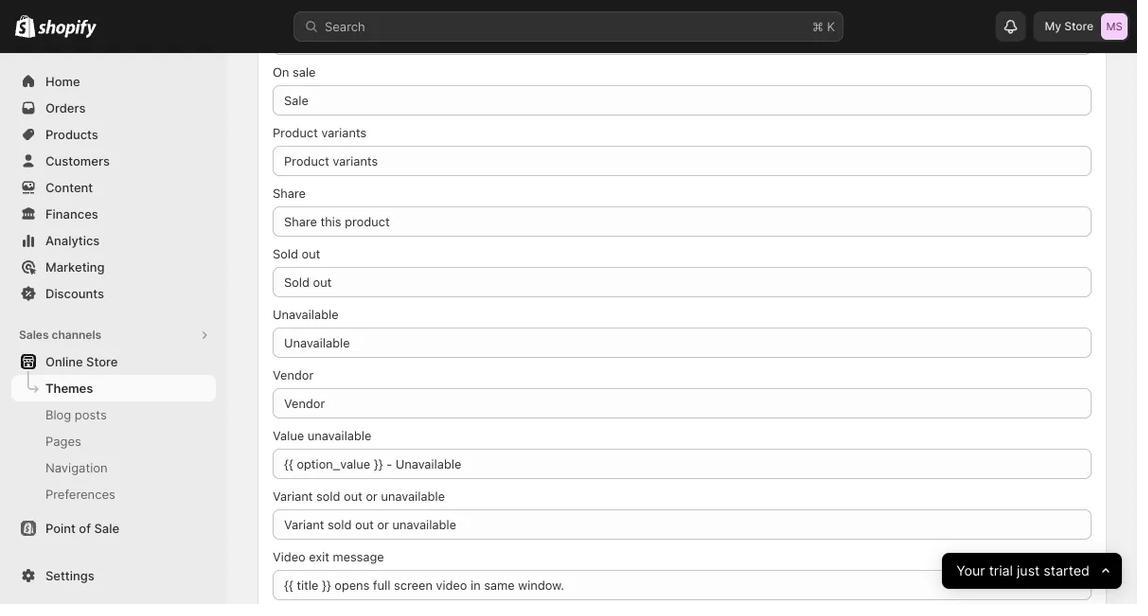 Task type: vqa. For each thing, say whether or not it's contained in the screenshot.
the left online store link
yes



Task type: locate. For each thing, give the bounding box(es) containing it.
1 horizontal spatial online store
[[265, 23, 337, 37]]

blog posts
[[45, 407, 107, 422]]

pages link
[[11, 428, 216, 455]]

online down sales channels
[[45, 354, 83, 369]]

your
[[957, 563, 986, 579]]

0 vertical spatial online
[[265, 23, 302, 37]]

analytics link
[[11, 227, 216, 254]]

sales
[[19, 328, 49, 342]]

1 vertical spatial online store
[[45, 354, 118, 369]]

sale
[[94, 521, 119, 536]]

of
[[79, 521, 91, 536]]

apps button
[[11, 557, 216, 584]]

home link
[[11, 68, 216, 95]]

settings
[[45, 568, 94, 583]]

sales channels button
[[11, 322, 216, 349]]

online store
[[265, 23, 337, 37], [45, 354, 118, 369]]

⌘ k
[[813, 19, 836, 34]]

your trial just started
[[957, 563, 1090, 579]]

k
[[828, 19, 836, 34]]

blog
[[45, 407, 71, 422]]

content link
[[11, 174, 216, 201]]

1 vertical spatial online store link
[[11, 349, 216, 375]]

products link
[[11, 121, 216, 148]]

1 vertical spatial online
[[45, 354, 83, 369]]

my store image
[[1102, 13, 1128, 40]]

blog posts link
[[11, 402, 216, 428]]

customers
[[45, 153, 110, 168]]

⌘
[[813, 19, 824, 34]]

store
[[1065, 19, 1094, 33], [306, 23, 337, 37], [86, 354, 118, 369]]

marketing link
[[11, 254, 216, 280]]

online
[[265, 23, 302, 37], [45, 354, 83, 369]]

search
[[325, 19, 365, 34]]

0 horizontal spatial store
[[86, 354, 118, 369]]

started
[[1044, 563, 1090, 579]]

online store link
[[265, 21, 337, 40], [11, 349, 216, 375]]

finances link
[[11, 201, 216, 227]]

pages
[[45, 434, 81, 449]]

customers link
[[11, 148, 216, 174]]

1 horizontal spatial online store link
[[265, 21, 337, 40]]

add apps button
[[11, 584, 216, 604]]

0 vertical spatial online store
[[265, 23, 337, 37]]

settings link
[[11, 563, 216, 589]]

0 horizontal spatial online
[[45, 354, 83, 369]]

preferences
[[45, 487, 115, 502]]

online left 'search'
[[265, 23, 302, 37]]

analytics
[[45, 233, 100, 248]]

apps
[[73, 589, 101, 604]]

preferences link
[[11, 481, 216, 508]]

your trial just started button
[[942, 553, 1123, 589]]

themes
[[45, 381, 93, 396]]



Task type: describe. For each thing, give the bounding box(es) containing it.
1 horizontal spatial store
[[306, 23, 337, 37]]

home
[[45, 74, 80, 89]]

discounts
[[45, 286, 104, 301]]

navigation
[[45, 460, 108, 475]]

just
[[1017, 563, 1040, 579]]

my store
[[1045, 19, 1094, 33]]

point
[[45, 521, 76, 536]]

0 horizontal spatial online store
[[45, 354, 118, 369]]

shopify image
[[38, 19, 97, 38]]

0 vertical spatial online store link
[[265, 21, 337, 40]]

point of sale button
[[0, 515, 227, 542]]

shopify image
[[15, 15, 35, 38]]

add
[[45, 589, 69, 604]]

point of sale
[[45, 521, 119, 536]]

posts
[[75, 407, 107, 422]]

apps add apps
[[19, 563, 101, 604]]

marketing
[[45, 260, 105, 274]]

orders link
[[11, 95, 216, 121]]

products
[[45, 127, 98, 142]]

sales channels
[[19, 328, 101, 342]]

my
[[1045, 19, 1062, 33]]

trial
[[990, 563, 1013, 579]]

1 horizontal spatial online
[[265, 23, 302, 37]]

discounts link
[[11, 280, 216, 307]]

finances
[[45, 207, 98, 221]]

apps
[[19, 563, 48, 577]]

0 horizontal spatial online store link
[[11, 349, 216, 375]]

channels
[[52, 328, 101, 342]]

point of sale link
[[11, 515, 216, 542]]

orders
[[45, 100, 86, 115]]

2 horizontal spatial store
[[1065, 19, 1094, 33]]

content
[[45, 180, 93, 195]]

navigation link
[[11, 455, 216, 481]]

themes link
[[11, 375, 216, 402]]



